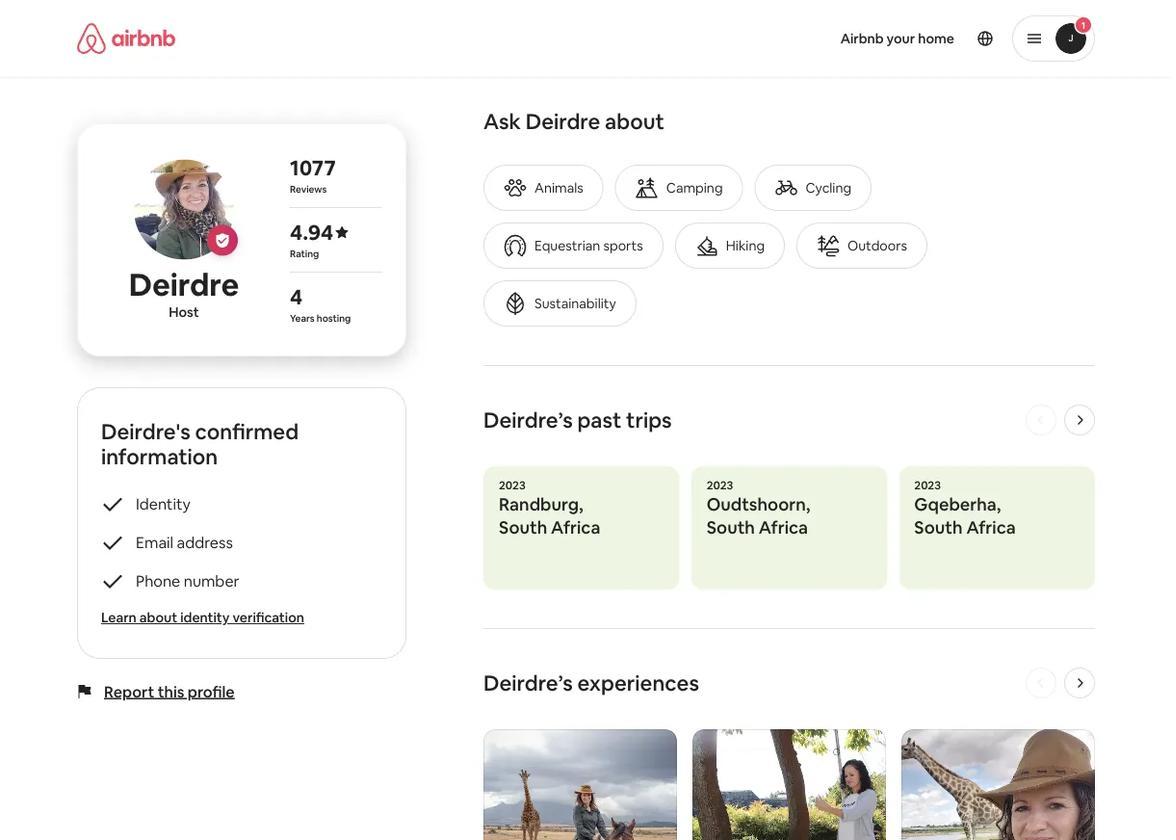 Task type: vqa. For each thing, say whether or not it's contained in the screenshot.
2nd Deirdre'S from the bottom of the page
yes



Task type: locate. For each thing, give the bounding box(es) containing it.
1 deirdre's from the top
[[484, 406, 573, 434]]

2 africa from the left
[[759, 516, 808, 539]]

1 south from the left
[[499, 516, 547, 539]]

1 button
[[1012, 15, 1095, 62]]

2 south from the left
[[707, 516, 755, 539]]

2 2023 from the left
[[707, 478, 733, 493]]

south inside the 2023 oudtshoorn, south africa
[[707, 516, 755, 539]]

1 horizontal spatial 2023
[[707, 478, 733, 493]]

1
[[1082, 19, 1086, 31]]

camping
[[666, 179, 723, 197]]

airbnb your home
[[841, 30, 955, 47]]

learn about identity verification
[[101, 609, 304, 626]]

cycling
[[806, 179, 852, 197]]

0 vertical spatial deirdre's
[[484, 406, 573, 434]]

0 horizontal spatial 2023
[[499, 478, 526, 493]]

south inside 2023 randburg, south africa
[[499, 516, 547, 539]]

africa down oudtshoorn,
[[759, 516, 808, 539]]

africa inside the 2023 oudtshoorn, south africa
[[759, 516, 808, 539]]

south down the gqeberha,
[[915, 516, 963, 539]]

2 deirdre's from the top
[[484, 669, 573, 696]]

gqeberha,
[[915, 493, 1001, 516]]

deirdre's past trips
[[484, 406, 672, 434]]

report this profile
[[104, 682, 235, 701]]

2023 up the gqeberha,
[[915, 478, 941, 493]]

years
[[290, 312, 315, 324]]

1 2023 from the left
[[499, 478, 526, 493]]

deirdre user profile image
[[134, 160, 234, 260], [134, 160, 234, 260]]

deirdre down verified host image
[[129, 265, 239, 305]]

1077 reviews
[[290, 154, 336, 195]]

equestrian
[[535, 237, 601, 254]]

africa for randburg,
[[551, 516, 601, 539]]

2023 inside 2023 randburg, south africa
[[499, 478, 526, 493]]

home
[[918, 30, 955, 47]]

about
[[605, 107, 665, 135], [139, 609, 177, 626]]

africa for gqeberha,
[[967, 516, 1016, 539]]

africa
[[551, 516, 601, 539], [759, 516, 808, 539], [967, 516, 1016, 539]]

deirdre's for deirdre's past trips
[[484, 406, 573, 434]]

2023 up randburg,
[[499, 478, 526, 493]]

africa inside 2023 gqeberha, south africa
[[967, 516, 1016, 539]]

1 horizontal spatial about
[[605, 107, 665, 135]]

south for oudtshoorn,
[[707, 516, 755, 539]]

africa inside 2023 randburg, south africa
[[551, 516, 601, 539]]

phone
[[136, 571, 180, 591]]

0 horizontal spatial about
[[139, 609, 177, 626]]

1077
[[290, 154, 336, 181]]

3 south from the left
[[915, 516, 963, 539]]

identity
[[136, 494, 191, 513]]

africa for oudtshoorn,
[[759, 516, 808, 539]]

1 vertical spatial deirdre's
[[484, 669, 573, 696]]

south down randburg,
[[499, 516, 547, 539]]

3 2023 from the left
[[915, 478, 941, 493]]

south inside 2023 gqeberha, south africa
[[915, 516, 963, 539]]

email
[[136, 532, 173, 552]]

south for gqeberha,
[[915, 516, 963, 539]]

1 vertical spatial about
[[139, 609, 177, 626]]

verified host image
[[215, 233, 230, 248]]

africa down the gqeberha,
[[967, 516, 1016, 539]]

2023 for randburg,
[[499, 478, 526, 493]]

2023 oudtshoorn, south africa
[[707, 478, 811, 539]]

deirdre
[[526, 107, 600, 135], [129, 265, 239, 305]]

africa down randburg,
[[551, 516, 601, 539]]

2 horizontal spatial south
[[915, 516, 963, 539]]

south down oudtshoorn,
[[707, 516, 755, 539]]

deirdre right ask
[[526, 107, 600, 135]]

south
[[499, 516, 547, 539], [707, 516, 755, 539], [915, 516, 963, 539]]

identity
[[180, 609, 230, 626]]

ask deirdre about
[[484, 107, 665, 135]]

1 horizontal spatial africa
[[759, 516, 808, 539]]

2 horizontal spatial africa
[[967, 516, 1016, 539]]

0 horizontal spatial south
[[499, 516, 547, 539]]

1 vertical spatial deirdre
[[129, 265, 239, 305]]

learn about identity verification button
[[101, 608, 382, 627]]

outdoors
[[848, 237, 907, 254]]

0 vertical spatial deirdre
[[526, 107, 600, 135]]

deirdre's confirmed information
[[101, 418, 299, 470]]

phone number
[[136, 571, 239, 591]]

hiking
[[726, 237, 765, 254]]

2023 up oudtshoorn,
[[707, 478, 733, 493]]

address
[[177, 532, 233, 552]]

0 horizontal spatial africa
[[551, 516, 601, 539]]

oudtshoorn,
[[707, 493, 811, 516]]

profile
[[188, 682, 235, 701]]

1 horizontal spatial south
[[707, 516, 755, 539]]

2023 inside 2023 gqeberha, south africa
[[915, 478, 941, 493]]

deirdre's
[[484, 406, 573, 434], [484, 669, 573, 696]]

2 horizontal spatial 2023
[[915, 478, 941, 493]]

1 africa from the left
[[551, 516, 601, 539]]

2023
[[499, 478, 526, 493], [707, 478, 733, 493], [915, 478, 941, 493]]

2023 inside the 2023 oudtshoorn, south africa
[[707, 478, 733, 493]]

3 africa from the left
[[967, 516, 1016, 539]]



Task type: describe. For each thing, give the bounding box(es) containing it.
ask
[[484, 107, 521, 135]]

email address
[[136, 532, 233, 552]]

report
[[104, 682, 154, 701]]

deirdre's experiences
[[484, 669, 699, 696]]

2023 gqeberha, south africa
[[915, 478, 1016, 539]]

profile element
[[609, 0, 1095, 77]]

animals
[[535, 179, 584, 197]]

2023 for gqeberha,
[[915, 478, 941, 493]]

about inside button
[[139, 609, 177, 626]]

2023 for oudtshoorn,
[[707, 478, 733, 493]]

verification
[[233, 609, 304, 626]]

past
[[577, 406, 622, 434]]

trips
[[626, 406, 672, 434]]

0 horizontal spatial deirdre
[[129, 265, 239, 305]]

number
[[184, 571, 239, 591]]

4
[[290, 283, 303, 310]]

sports
[[603, 237, 643, 254]]

this
[[158, 682, 184, 701]]

deirdre's for deirdre's experiences
[[484, 669, 573, 696]]

host
[[169, 303, 199, 320]]

south for randburg,
[[499, 516, 547, 539]]

report this profile button
[[104, 682, 235, 701]]

reviews
[[290, 183, 327, 195]]

randburg,
[[499, 493, 583, 516]]

deirdre's
[[101, 418, 191, 445]]

learn
[[101, 609, 137, 626]]

confirmed
[[195, 418, 299, 445]]

sustainability
[[535, 295, 616, 312]]

0 vertical spatial about
[[605, 107, 665, 135]]

4.94
[[290, 218, 333, 246]]

deirdre host
[[129, 265, 239, 320]]

2023 randburg, south africa
[[499, 478, 601, 539]]

experiences
[[577, 669, 699, 696]]

hosting
[[317, 312, 351, 324]]

equestrian sports
[[535, 237, 643, 254]]

rating
[[290, 247, 319, 260]]

your
[[887, 30, 915, 47]]

1 horizontal spatial deirdre
[[526, 107, 600, 135]]

airbnb your home link
[[829, 18, 966, 59]]

airbnb
[[841, 30, 884, 47]]

information
[[101, 443, 218, 470]]

4 years hosting
[[290, 283, 351, 324]]



